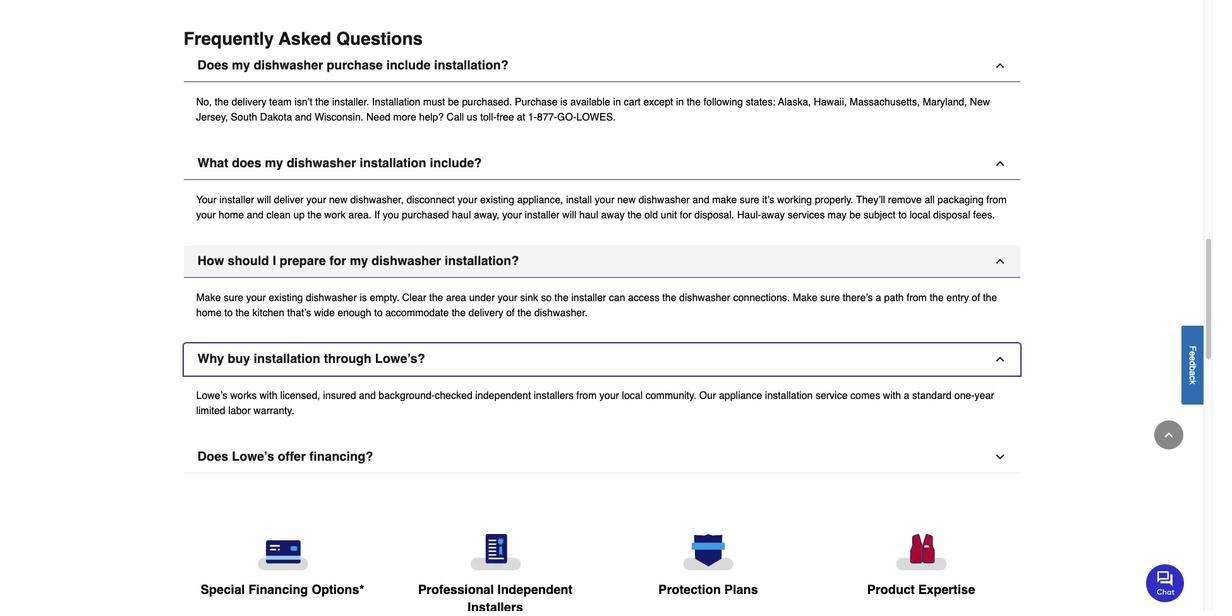 Task type: vqa. For each thing, say whether or not it's contained in the screenshot.
2nd roth from the right
no



Task type: locate. For each thing, give the bounding box(es) containing it.
is inside make sure your existing dishwasher is empty. clear the area under your sink so the installer can access the dishwasher connections. make sure there's a path from the entry of the home to the kitchen that's wide enough to accommodate the delivery of the dishwasher.
[[360, 293, 367, 304]]

e up the b
[[1188, 356, 1198, 361]]

0 vertical spatial my
[[232, 58, 250, 73]]

877-
[[537, 112, 557, 124]]

for right unit
[[680, 210, 692, 221]]

a lowe's red vest icon. image
[[825, 535, 1018, 572]]

2 vertical spatial a
[[904, 391, 910, 402]]

chevron up image inside how should i prepare for my dishwasher installation? button
[[994, 256, 1006, 268]]

installation inside button
[[360, 156, 426, 171]]

0 horizontal spatial is
[[360, 293, 367, 304]]

to down remove
[[899, 210, 907, 221]]

will
[[257, 195, 271, 206], [563, 210, 577, 221]]

0 horizontal spatial of
[[506, 308, 515, 319]]

a
[[876, 293, 882, 304], [1188, 371, 1198, 376], [904, 391, 910, 402]]

existing up that's
[[269, 293, 303, 304]]

2 does from the top
[[197, 450, 228, 465]]

licensed,
[[280, 391, 320, 402]]

new up work
[[329, 195, 348, 206]]

your right 'away,'
[[502, 210, 522, 221]]

0 horizontal spatial a
[[876, 293, 882, 304]]

b
[[1188, 366, 1198, 371]]

1 vertical spatial chevron up image
[[1163, 429, 1175, 442]]

1 vertical spatial does
[[197, 450, 228, 465]]

from up fees.
[[987, 195, 1007, 206]]

a inside button
[[1188, 371, 1198, 376]]

toll-
[[480, 112, 497, 124]]

1 horizontal spatial be
[[850, 210, 861, 221]]

installation?
[[434, 58, 509, 73], [445, 254, 519, 269]]

existing
[[480, 195, 515, 206], [269, 293, 303, 304]]

lowe's left offer
[[232, 450, 274, 465]]

1 horizontal spatial installation
[[360, 156, 426, 171]]

0 vertical spatial does
[[197, 58, 228, 73]]

existing inside your installer will deliver your new dishwasher, disconnect your existing appliance, install your new dishwasher and make sure it's working properly. they'll remove all packaging from your home and clean up the work area. if you purchased haul away, your installer will haul away the old unit for disposal. haul-away services may be subject to local disposal fees.
[[480, 195, 515, 206]]

entry
[[947, 293, 969, 304]]

1 horizontal spatial make
[[793, 293, 818, 304]]

chevron up image inside what does my dishwasher installation include? button
[[994, 158, 1006, 170]]

appliance,
[[517, 195, 563, 206]]

chevron up image for how should i prepare for my dishwasher installation?
[[994, 256, 1006, 268]]

new down what does my dishwasher installation include? button
[[617, 195, 636, 206]]

existing up 'away,'
[[480, 195, 515, 206]]

be up call
[[448, 97, 459, 108]]

installation? up purchased.
[[434, 58, 509, 73]]

local down "all"
[[910, 210, 931, 221]]

1 with from the left
[[260, 391, 278, 402]]

and down the 'isn't' at the left top
[[295, 112, 312, 124]]

scroll to top element
[[1155, 421, 1184, 450]]

does
[[197, 58, 228, 73], [197, 450, 228, 465]]

dishwasher inside your installer will deliver your new dishwasher, disconnect your existing appliance, install your new dishwasher and make sure it's working properly. they'll remove all packaging from your home and clean up the work area. if you purchased haul away, your installer will haul away the old unit for disposal. haul-away services may be subject to local disposal fees.
[[639, 195, 690, 206]]

us
[[467, 112, 478, 124]]

1 horizontal spatial from
[[907, 293, 927, 304]]

from
[[987, 195, 1007, 206], [907, 293, 927, 304], [577, 391, 597, 402]]

0 horizontal spatial will
[[257, 195, 271, 206]]

0 vertical spatial installation
[[360, 156, 426, 171]]

1 horizontal spatial away
[[761, 210, 785, 221]]

my inside does my dishwasher purchase include installation? button
[[232, 58, 250, 73]]

with
[[260, 391, 278, 402], [883, 391, 901, 402]]

access
[[628, 293, 660, 304]]

haul
[[452, 210, 471, 221], [579, 210, 598, 221]]

1 horizontal spatial my
[[265, 156, 283, 171]]

community.
[[646, 391, 697, 402]]

except
[[644, 97, 673, 108]]

of left the dishwasher.
[[506, 308, 515, 319]]

1 vertical spatial local
[[622, 391, 643, 402]]

0 vertical spatial for
[[680, 210, 692, 221]]

0 horizontal spatial for
[[330, 254, 346, 269]]

for right prepare
[[330, 254, 346, 269]]

1 chevron up image from the top
[[994, 60, 1006, 72]]

1 vertical spatial will
[[563, 210, 577, 221]]

one-
[[955, 391, 975, 402]]

installation? up under
[[445, 254, 519, 269]]

call
[[447, 112, 464, 124]]

2 horizontal spatial my
[[350, 254, 368, 269]]

your down why buy installation through lowe's? button
[[600, 391, 619, 402]]

to left kitchen
[[224, 308, 233, 319]]

2 vertical spatial chevron up image
[[994, 256, 1006, 268]]

1 vertical spatial from
[[907, 293, 927, 304]]

cart
[[624, 97, 641, 108]]

through
[[324, 352, 372, 367]]

installer down appliance,
[[525, 210, 560, 221]]

no,
[[196, 97, 212, 108]]

buy
[[228, 352, 250, 367]]

2 horizontal spatial sure
[[820, 293, 840, 304]]

of
[[972, 293, 980, 304], [506, 308, 515, 319]]

installation left service
[[765, 391, 813, 402]]

chevron up image for what does my dishwasher installation include?
[[994, 158, 1006, 170]]

with right comes on the right
[[883, 391, 901, 402]]

my down frequently at the left top of the page
[[232, 58, 250, 73]]

installer right your
[[219, 195, 254, 206]]

sure
[[740, 195, 760, 206], [224, 293, 243, 304], [820, 293, 840, 304]]

0 horizontal spatial existing
[[269, 293, 303, 304]]

0 vertical spatial lowe's
[[196, 391, 228, 402]]

1 horizontal spatial existing
[[480, 195, 515, 206]]

0 horizontal spatial installation
[[254, 352, 320, 367]]

dishwasher
[[254, 58, 323, 73], [287, 156, 356, 171], [639, 195, 690, 206], [372, 254, 441, 269], [306, 293, 357, 304], [679, 293, 731, 304]]

2 horizontal spatial from
[[987, 195, 1007, 206]]

away left old
[[601, 210, 625, 221]]

the right up
[[308, 210, 322, 221]]

for
[[680, 210, 692, 221], [330, 254, 346, 269]]

make right connections.
[[793, 293, 818, 304]]

0 horizontal spatial new
[[329, 195, 348, 206]]

in
[[613, 97, 621, 108], [676, 97, 684, 108]]

away down it's
[[761, 210, 785, 221]]

home
[[219, 210, 244, 221], [196, 308, 222, 319]]

installers
[[534, 391, 574, 402]]

new
[[970, 97, 990, 108]]

1 vertical spatial my
[[265, 156, 283, 171]]

0 vertical spatial chevron up image
[[994, 60, 1006, 72]]

2 horizontal spatial installation
[[765, 391, 813, 402]]

packaging
[[938, 195, 984, 206]]

make down "how"
[[196, 293, 221, 304]]

1 horizontal spatial is
[[560, 97, 568, 108]]

1 horizontal spatial delivery
[[469, 308, 504, 319]]

maryland,
[[923, 97, 967, 108]]

1 vertical spatial a
[[1188, 371, 1198, 376]]

my right does
[[265, 156, 283, 171]]

lowe's up limited
[[196, 391, 228, 402]]

your right the install
[[595, 195, 615, 206]]

f e e d b a c k button
[[1182, 326, 1204, 405]]

your inside lowe's works with licensed, insured and background-checked independent installers from your local community. our appliance installation service comes with a standard one-year limited labor warranty.
[[600, 391, 619, 402]]

0 horizontal spatial chevron up image
[[994, 354, 1006, 366]]

and left clean
[[247, 210, 264, 221]]

delivery down under
[[469, 308, 504, 319]]

3 chevron up image from the top
[[994, 256, 1006, 268]]

chevron up image
[[994, 60, 1006, 72], [994, 158, 1006, 170], [994, 256, 1006, 268]]

0 vertical spatial delivery
[[232, 97, 266, 108]]

empty.
[[370, 293, 399, 304]]

professional independent installers
[[418, 583, 573, 612]]

the left "following"
[[687, 97, 701, 108]]

delivery
[[232, 97, 266, 108], [469, 308, 504, 319]]

1 vertical spatial lowe's
[[232, 450, 274, 465]]

protection
[[659, 583, 721, 598]]

1 horizontal spatial chevron up image
[[1163, 429, 1175, 442]]

wide
[[314, 308, 335, 319]]

0 vertical spatial home
[[219, 210, 244, 221]]

how
[[197, 254, 224, 269]]

to
[[899, 210, 907, 221], [224, 308, 233, 319], [374, 308, 383, 319]]

a left standard
[[904, 391, 910, 402]]

haul left 'away,'
[[452, 210, 471, 221]]

1 horizontal spatial lowe's
[[232, 450, 274, 465]]

make
[[196, 293, 221, 304], [793, 293, 818, 304]]

properly.
[[815, 195, 854, 206]]

2 vertical spatial installer
[[571, 293, 606, 304]]

will up clean
[[257, 195, 271, 206]]

area
[[446, 293, 466, 304]]

lowe's inside does lowe's offer financing? button
[[232, 450, 274, 465]]

plans
[[725, 583, 758, 598]]

states:
[[746, 97, 776, 108]]

clean
[[266, 210, 291, 221]]

chat invite button image
[[1146, 564, 1185, 603]]

help?
[[419, 112, 444, 124]]

1 e from the top
[[1188, 351, 1198, 356]]

wisconsin.
[[315, 112, 364, 124]]

1 vertical spatial chevron up image
[[994, 158, 1006, 170]]

2 chevron up image from the top
[[994, 158, 1006, 170]]

1 vertical spatial be
[[850, 210, 861, 221]]

warranty.
[[254, 406, 294, 417]]

0 vertical spatial is
[[560, 97, 568, 108]]

be right may
[[850, 210, 861, 221]]

enough
[[338, 308, 371, 319]]

0 vertical spatial local
[[910, 210, 931, 221]]

0 vertical spatial of
[[972, 293, 980, 304]]

in right except
[[676, 97, 684, 108]]

standard
[[912, 391, 952, 402]]

0 vertical spatial be
[[448, 97, 459, 108]]

2 vertical spatial installation
[[765, 391, 813, 402]]

is up go-
[[560, 97, 568, 108]]

2 horizontal spatial to
[[899, 210, 907, 221]]

installer left can
[[571, 293, 606, 304]]

away,
[[474, 210, 500, 221]]

and right insured
[[359, 391, 376, 402]]

from right installers
[[577, 391, 597, 402]]

1 horizontal spatial local
[[910, 210, 931, 221]]

jersey,
[[196, 112, 228, 124]]

in left cart
[[613, 97, 621, 108]]

0 horizontal spatial delivery
[[232, 97, 266, 108]]

there's
[[843, 293, 873, 304]]

dishwasher.
[[534, 308, 588, 319]]

dishwasher up unit
[[639, 195, 690, 206]]

your up kitchen
[[246, 293, 266, 304]]

0 horizontal spatial with
[[260, 391, 278, 402]]

home up why
[[196, 308, 222, 319]]

0 horizontal spatial away
[[601, 210, 625, 221]]

1 horizontal spatial for
[[680, 210, 692, 221]]

home inside your installer will deliver your new dishwasher, disconnect your existing appliance, install your new dishwasher and make sure it's working properly. they'll remove all packaging from your home and clean up the work area. if you purchased haul away, your installer will haul away the old unit for disposal. haul-away services may be subject to local disposal fees.
[[219, 210, 244, 221]]

installation up dishwasher,
[[360, 156, 426, 171]]

0 vertical spatial existing
[[480, 195, 515, 206]]

0 vertical spatial chevron up image
[[994, 354, 1006, 366]]

0 horizontal spatial local
[[622, 391, 643, 402]]

2 e from the top
[[1188, 356, 1198, 361]]

comes
[[851, 391, 880, 402]]

product
[[867, 583, 915, 598]]

2 horizontal spatial a
[[1188, 371, 1198, 376]]

f
[[1188, 346, 1198, 351]]

to down empty.
[[374, 308, 383, 319]]

with up the warranty.
[[260, 391, 278, 402]]

be inside your installer will deliver your new dishwasher, disconnect your existing appliance, install your new dishwasher and make sure it's working properly. they'll remove all packaging from your home and clean up the work area. if you purchased haul away, your installer will haul away the old unit for disposal. haul-away services may be subject to local disposal fees.
[[850, 210, 861, 221]]

1 horizontal spatial of
[[972, 293, 980, 304]]

2 vertical spatial my
[[350, 254, 368, 269]]

2 vertical spatial from
[[577, 391, 597, 402]]

the down area
[[452, 308, 466, 319]]

of right entry
[[972, 293, 980, 304]]

does down frequently at the left top of the page
[[197, 58, 228, 73]]

0 horizontal spatial my
[[232, 58, 250, 73]]

1 horizontal spatial haul
[[579, 210, 598, 221]]

0 horizontal spatial be
[[448, 97, 459, 108]]

a dark blue credit card icon. image
[[186, 535, 379, 572]]

frequently
[[184, 29, 274, 49]]

0 vertical spatial installation?
[[434, 58, 509, 73]]

your up 'away,'
[[458, 195, 477, 206]]

1 vertical spatial delivery
[[469, 308, 504, 319]]

1 horizontal spatial new
[[617, 195, 636, 206]]

local left community.
[[622, 391, 643, 402]]

what does my dishwasher installation include? button
[[184, 148, 1020, 180]]

installation up licensed, on the left
[[254, 352, 320, 367]]

services
[[788, 210, 825, 221]]

remove
[[888, 195, 922, 206]]

chevron up image inside does my dishwasher purchase include installation? button
[[994, 60, 1006, 72]]

south
[[231, 112, 257, 124]]

the up the dishwasher.
[[555, 293, 569, 304]]

from inside lowe's works with licensed, insured and background-checked independent installers from your local community. our appliance installation service comes with a standard one-year limited labor warranty.
[[577, 391, 597, 402]]

1 vertical spatial installation
[[254, 352, 320, 367]]

following
[[704, 97, 743, 108]]

the right no,
[[215, 97, 229, 108]]

0 vertical spatial from
[[987, 195, 1007, 206]]

background-
[[379, 391, 435, 402]]

sure up haul-
[[740, 195, 760, 206]]

1 horizontal spatial sure
[[740, 195, 760, 206]]

1 vertical spatial is
[[360, 293, 367, 304]]

1 vertical spatial for
[[330, 254, 346, 269]]

a up k
[[1188, 371, 1198, 376]]

0 horizontal spatial from
[[577, 391, 597, 402]]

the right access
[[663, 293, 677, 304]]

my down area.
[[350, 254, 368, 269]]

a left path on the right of the page
[[876, 293, 882, 304]]

isn't
[[295, 97, 313, 108]]

local
[[910, 210, 931, 221], [622, 391, 643, 402]]

is up enough on the left
[[360, 293, 367, 304]]

0 horizontal spatial haul
[[452, 210, 471, 221]]

from right path on the right of the page
[[907, 293, 927, 304]]

1 away from the left
[[601, 210, 625, 221]]

0 horizontal spatial in
[[613, 97, 621, 108]]

home left clean
[[219, 210, 244, 221]]

chevron up image
[[994, 354, 1006, 366], [1163, 429, 1175, 442]]

1 vertical spatial home
[[196, 308, 222, 319]]

1 vertical spatial of
[[506, 308, 515, 319]]

prepare
[[280, 254, 326, 269]]

should
[[228, 254, 269, 269]]

e up d
[[1188, 351, 1198, 356]]

the right the 'isn't' at the left top
[[315, 97, 329, 108]]

1 horizontal spatial in
[[676, 97, 684, 108]]

does for does lowe's offer financing?
[[197, 450, 228, 465]]

be inside no, the delivery team isn't the installer. installation must be purchased. purchase is available in cart except in the following states: alaska, hawaii, massachusetts, maryland, new jersey, south dakota and wisconsin. need more help? call us toll-free at 1-877-go-lowes.
[[448, 97, 459, 108]]

1 horizontal spatial with
[[883, 391, 901, 402]]

from inside your installer will deliver your new dishwasher, disconnect your existing appliance, install your new dishwasher and make sure it's working properly. they'll remove all packaging from your home and clean up the work area. if you purchased haul away, your installer will haul away the old unit for disposal. haul-away services may be subject to local disposal fees.
[[987, 195, 1007, 206]]

haul down the install
[[579, 210, 598, 221]]

0 vertical spatial a
[[876, 293, 882, 304]]

delivery up south
[[232, 97, 266, 108]]

dishwasher up wide
[[306, 293, 357, 304]]

service
[[816, 391, 848, 402]]

what
[[197, 156, 228, 171]]

2 make from the left
[[793, 293, 818, 304]]

1 new from the left
[[329, 195, 348, 206]]

special
[[201, 583, 245, 598]]

1-
[[528, 112, 537, 124]]

the
[[215, 97, 229, 108], [315, 97, 329, 108], [687, 97, 701, 108], [308, 210, 322, 221], [628, 210, 642, 221], [429, 293, 443, 304], [555, 293, 569, 304], [663, 293, 677, 304], [930, 293, 944, 304], [983, 293, 997, 304], [236, 308, 250, 319], [452, 308, 466, 319], [518, 308, 532, 319]]

0 horizontal spatial make
[[196, 293, 221, 304]]

installation inside lowe's works with licensed, insured and background-checked independent installers from your local community. our appliance installation service comes with a standard one-year limited labor warranty.
[[765, 391, 813, 402]]

2 horizontal spatial installer
[[571, 293, 606, 304]]

1 vertical spatial installer
[[525, 210, 560, 221]]

clear
[[402, 293, 426, 304]]

1 vertical spatial existing
[[269, 293, 303, 304]]

2 with from the left
[[883, 391, 901, 402]]

will down the install
[[563, 210, 577, 221]]

must
[[423, 97, 445, 108]]

if
[[374, 210, 380, 221]]

and up the disposal.
[[693, 195, 710, 206]]

for inside your installer will deliver your new dishwasher, disconnect your existing appliance, install your new dishwasher and make sure it's working properly. they'll remove all packaging from your home and clean up the work area. if you purchased haul away, your installer will haul away the old unit for disposal. haul-away services may be subject to local disposal fees.
[[680, 210, 692, 221]]

does down limited
[[197, 450, 228, 465]]

sure left there's
[[820, 293, 840, 304]]

installer.
[[332, 97, 369, 108]]

1 does from the top
[[197, 58, 228, 73]]

0 vertical spatial installer
[[219, 195, 254, 206]]

sure down should
[[224, 293, 243, 304]]

0 horizontal spatial lowe's
[[196, 391, 228, 402]]

1 horizontal spatial a
[[904, 391, 910, 402]]

go-
[[557, 112, 577, 124]]



Task type: describe. For each thing, give the bounding box(es) containing it.
a blue badge icon. image
[[612, 535, 805, 572]]

path
[[884, 293, 904, 304]]

questions
[[336, 29, 423, 49]]

your up work
[[307, 195, 326, 206]]

home inside make sure your existing dishwasher is empty. clear the area under your sink so the installer can access the dishwasher connections. make sure there's a path from the entry of the home to the kitchen that's wide enough to accommodate the delivery of the dishwasher.
[[196, 308, 222, 319]]

the left area
[[429, 293, 443, 304]]

year
[[975, 391, 995, 402]]

delivery inside make sure your existing dishwasher is empty. clear the area under your sink so the installer can access the dishwasher connections. make sure there's a path from the entry of the home to the kitchen that's wide enough to accommodate the delivery of the dishwasher.
[[469, 308, 504, 319]]

does
[[232, 156, 261, 171]]

installer inside make sure your existing dishwasher is empty. clear the area under your sink so the installer can access the dishwasher connections. make sure there's a path from the entry of the home to the kitchen that's wide enough to accommodate the delivery of the dishwasher.
[[571, 293, 606, 304]]

my inside how should i prepare for my dishwasher installation? button
[[350, 254, 368, 269]]

and inside no, the delivery team isn't the installer. installation must be purchased. purchase is available in cart except in the following states: alaska, hawaii, massachusetts, maryland, new jersey, south dakota and wisconsin. need more help? call us toll-free at 1-877-go-lowes.
[[295, 112, 312, 124]]

alaska,
[[778, 97, 811, 108]]

insured
[[323, 391, 356, 402]]

2 new from the left
[[617, 195, 636, 206]]

product expertise
[[867, 583, 975, 598]]

a inside lowe's works with licensed, insured and background-checked independent installers from your local community. our appliance installation service comes with a standard one-year limited labor warranty.
[[904, 391, 910, 402]]

what does my dishwasher installation include?
[[197, 156, 482, 171]]

2 in from the left
[[676, 97, 684, 108]]

purchase
[[515, 97, 558, 108]]

1 in from the left
[[613, 97, 621, 108]]

the down the sink
[[518, 308, 532, 319]]

works
[[230, 391, 257, 402]]

purchased.
[[462, 97, 512, 108]]

need
[[366, 112, 391, 124]]

massachusetts,
[[850, 97, 920, 108]]

lowe's?
[[375, 352, 425, 367]]

so
[[541, 293, 552, 304]]

fees.
[[973, 210, 995, 221]]

old
[[645, 210, 658, 221]]

delivery inside no, the delivery team isn't the installer. installation must be purchased. purchase is available in cart except in the following states: alaska, hawaii, massachusetts, maryland, new jersey, south dakota and wisconsin. need more help? call us toll-free at 1-877-go-lowes.
[[232, 97, 266, 108]]

team
[[269, 97, 292, 108]]

does lowe's offer financing? button
[[184, 442, 1020, 474]]

lowe's works with licensed, insured and background-checked independent installers from your local community. our appliance installation service comes with a standard one-year limited labor warranty.
[[196, 391, 995, 417]]

local inside lowe's works with licensed, insured and background-checked independent installers from your local community. our appliance installation service comes with a standard one-year limited labor warranty.
[[622, 391, 643, 402]]

chevron up image inside scroll to top element
[[1163, 429, 1175, 442]]

unit
[[661, 210, 677, 221]]

dishwasher down frequently asked questions
[[254, 58, 323, 73]]

working
[[777, 195, 812, 206]]

f e e d b a c k
[[1188, 346, 1198, 385]]

include
[[386, 58, 431, 73]]

expertise
[[919, 583, 975, 598]]

0 horizontal spatial to
[[224, 308, 233, 319]]

disposal.
[[695, 210, 735, 221]]

your down your
[[196, 210, 216, 221]]

1 horizontal spatial to
[[374, 308, 383, 319]]

2 away from the left
[[761, 210, 785, 221]]

free
[[497, 112, 514, 124]]

hawaii,
[[814, 97, 847, 108]]

asked
[[279, 29, 331, 49]]

for inside how should i prepare for my dishwasher installation? button
[[330, 254, 346, 269]]

subject
[[864, 210, 896, 221]]

is inside no, the delivery team isn't the installer. installation must be purchased. purchase is available in cart except in the following states: alaska, hawaii, massachusetts, maryland, new jersey, south dakota and wisconsin. need more help? call us toll-free at 1-877-go-lowes.
[[560, 97, 568, 108]]

kitchen
[[252, 308, 284, 319]]

0 horizontal spatial installer
[[219, 195, 254, 206]]

dishwasher down wisconsin.
[[287, 156, 356, 171]]

your installer will deliver your new dishwasher, disconnect your existing appliance, install your new dishwasher and make sure it's working properly. they'll remove all packaging from your home and clean up the work area. if you purchased haul away, your installer will haul away the old unit for disposal. haul-away services may be subject to local disposal fees.
[[196, 195, 1007, 221]]

dakota
[[260, 112, 292, 124]]

i
[[273, 254, 276, 269]]

does lowe's offer financing?
[[197, 450, 373, 465]]

sure inside your installer will deliver your new dishwasher, disconnect your existing appliance, install your new dishwasher and make sure it's working properly. they'll remove all packaging from your home and clean up the work area. if you purchased haul away, your installer will haul away the old unit for disposal. haul-away services may be subject to local disposal fees.
[[740, 195, 760, 206]]

at
[[517, 112, 525, 124]]

from inside make sure your existing dishwasher is empty. clear the area under your sink so the installer can access the dishwasher connections. make sure there's a path from the entry of the home to the kitchen that's wide enough to accommodate the delivery of the dishwasher.
[[907, 293, 927, 304]]

up
[[293, 210, 305, 221]]

options*
[[312, 583, 364, 598]]

the left old
[[628, 210, 642, 221]]

independent
[[498, 583, 573, 598]]

to inside your installer will deliver your new dishwasher, disconnect your existing appliance, install your new dishwasher and make sure it's working properly. they'll remove all packaging from your home and clean up the work area. if you purchased haul away, your installer will haul away the old unit for disposal. haul-away services may be subject to local disposal fees.
[[899, 210, 907, 221]]

does for does my dishwasher purchase include installation?
[[197, 58, 228, 73]]

1 haul from the left
[[452, 210, 471, 221]]

the left entry
[[930, 293, 944, 304]]

installers
[[468, 601, 523, 612]]

local inside your installer will deliver your new dishwasher, disconnect your existing appliance, install your new dishwasher and make sure it's working properly. they'll remove all packaging from your home and clean up the work area. if you purchased haul away, your installer will haul away the old unit for disposal. haul-away services may be subject to local disposal fees.
[[910, 210, 931, 221]]

it's
[[762, 195, 775, 206]]

1 make from the left
[[196, 293, 221, 304]]

include?
[[430, 156, 482, 171]]

purchase
[[327, 58, 383, 73]]

your left the sink
[[498, 293, 518, 304]]

my inside what does my dishwasher installation include? button
[[265, 156, 283, 171]]

1 vertical spatial installation?
[[445, 254, 519, 269]]

professional
[[418, 583, 494, 598]]

does my dishwasher purchase include installation?
[[197, 58, 509, 73]]

checked
[[435, 391, 473, 402]]

does my dishwasher purchase include installation? button
[[184, 50, 1020, 82]]

offer
[[278, 450, 306, 465]]

why
[[197, 352, 224, 367]]

existing inside make sure your existing dishwasher is empty. clear the area under your sink so the installer can access the dishwasher connections. make sure there's a path from the entry of the home to the kitchen that's wide enough to accommodate the delivery of the dishwasher.
[[269, 293, 303, 304]]

chevron up image for does my dishwasher purchase include installation?
[[994, 60, 1006, 72]]

0 vertical spatial will
[[257, 195, 271, 206]]

why buy installation through lowe's? button
[[184, 344, 1020, 376]]

purchased
[[402, 210, 449, 221]]

accommodate
[[385, 308, 449, 319]]

make sure your existing dishwasher is empty. clear the area under your sink so the installer can access the dishwasher connections. make sure there's a path from the entry of the home to the kitchen that's wide enough to accommodate the delivery of the dishwasher.
[[196, 293, 997, 319]]

1 horizontal spatial installer
[[525, 210, 560, 221]]

chevron down image
[[994, 452, 1006, 464]]

chevron up image inside why buy installation through lowe's? button
[[994, 354, 1006, 366]]

disposal
[[933, 210, 971, 221]]

a dark blue background check icon. image
[[399, 535, 592, 572]]

dishwasher left connections.
[[679, 293, 731, 304]]

why buy installation through lowe's?
[[197, 352, 425, 367]]

how should i prepare for my dishwasher installation? button
[[184, 246, 1020, 278]]

dishwasher up clear
[[372, 254, 441, 269]]

dishwasher,
[[350, 195, 404, 206]]

the left kitchen
[[236, 308, 250, 319]]

how should i prepare for my dishwasher installation?
[[197, 254, 519, 269]]

a inside make sure your existing dishwasher is empty. clear the area under your sink so the installer can access the dishwasher connections. make sure there's a path from the entry of the home to the kitchen that's wide enough to accommodate the delivery of the dishwasher.
[[876, 293, 882, 304]]

and inside lowe's works with licensed, insured and background-checked independent installers from your local community. our appliance installation service comes with a standard one-year limited labor warranty.
[[359, 391, 376, 402]]

all
[[925, 195, 935, 206]]

make
[[712, 195, 737, 206]]

connections.
[[733, 293, 790, 304]]

they'll
[[856, 195, 885, 206]]

k
[[1188, 380, 1198, 385]]

financing
[[248, 583, 308, 598]]

lowe's inside lowe's works with licensed, insured and background-checked independent installers from your local community. our appliance installation service comes with a standard one-year limited labor warranty.
[[196, 391, 228, 402]]

0 horizontal spatial sure
[[224, 293, 243, 304]]

no, the delivery team isn't the installer. installation must be purchased. purchase is available in cart except in the following states: alaska, hawaii, massachusetts, maryland, new jersey, south dakota and wisconsin. need more help? call us toll-free at 1-877-go-lowes.
[[196, 97, 990, 124]]

under
[[469, 293, 495, 304]]

d
[[1188, 361, 1198, 366]]

2 haul from the left
[[579, 210, 598, 221]]

that's
[[287, 308, 311, 319]]

protection plans
[[659, 583, 758, 598]]

appliance
[[719, 391, 762, 402]]

1 horizontal spatial will
[[563, 210, 577, 221]]

disconnect
[[407, 195, 455, 206]]

the right entry
[[983, 293, 997, 304]]

installation inside button
[[254, 352, 320, 367]]



